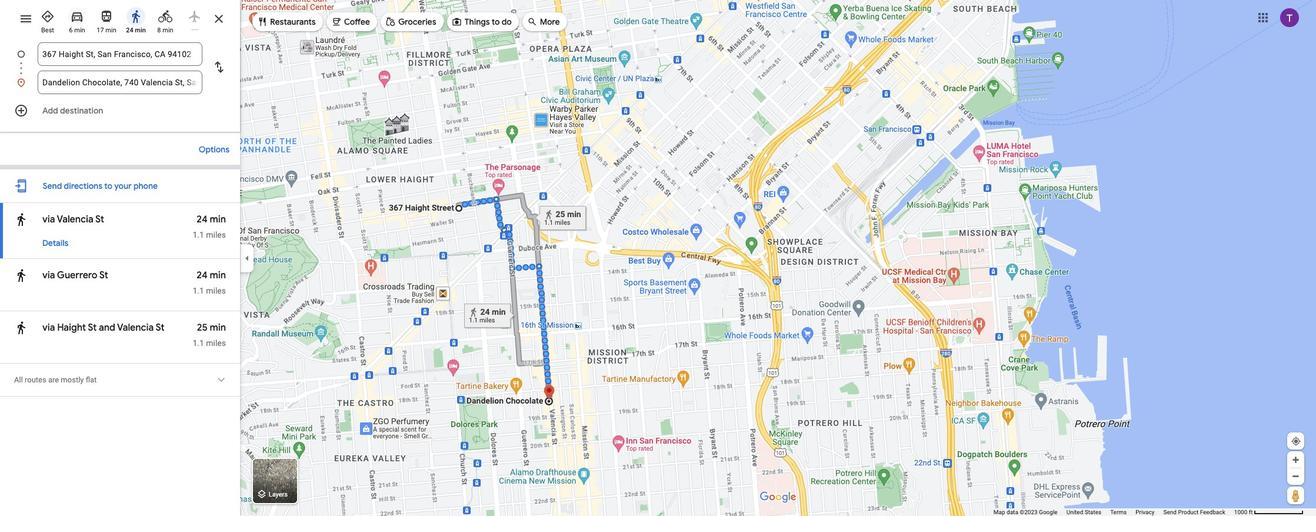 Task type: locate. For each thing, give the bounding box(es) containing it.
send product feedback
[[1164, 509, 1226, 516]]

0 horizontal spatial walking image
[[14, 267, 28, 284]]

1 horizontal spatial valencia
[[117, 322, 154, 334]]

terms
[[1111, 509, 1127, 516]]

valencia up details
[[57, 214, 93, 225]]

data
[[1007, 509, 1019, 516]]

guerrero
[[57, 270, 97, 281]]

3  from the top
[[14, 320, 28, 336]]

0 vertical spatial 24 min 1.1 miles
[[193, 214, 226, 240]]

details button
[[36, 232, 74, 254]]

miles for valencia st
[[206, 230, 226, 240]]

1 1.1 from the top
[[193, 230, 204, 240]]

0 horizontal spatial send
[[43, 181, 62, 191]]

2 none field from the top
[[42, 71, 198, 94]]

1.1 inside 25 min 1.1 miles
[[193, 338, 204, 348]]

1 vertical spatial walking image
[[14, 267, 28, 284]]

footer
[[994, 508, 1235, 516]]

1 vertical spatial 1.1
[[193, 286, 204, 295]]

0 vertical spatial 24
[[126, 26, 133, 34]]

2 vertical spatial 24
[[197, 270, 208, 281]]

walking image
[[14, 211, 28, 228], [14, 320, 28, 336]]

st down send directions to your phone
[[95, 214, 104, 225]]

st for haight
[[88, 322, 97, 334]]

1 walking image from the top
[[14, 211, 28, 228]]

1 vertical spatial miles
[[206, 286, 226, 295]]

via left guerrero at the bottom left of page
[[42, 270, 55, 281]]

send left directions
[[43, 181, 62, 191]]

st right guerrero at the bottom left of page
[[99, 270, 108, 281]]

0 vertical spatial via
[[42, 214, 55, 225]]

17 min
[[97, 26, 116, 34]]

1.1 for valencia st
[[193, 230, 204, 240]]

1.1
[[193, 230, 204, 240], [193, 286, 204, 295], [193, 338, 204, 348]]

via left haight
[[42, 322, 55, 334]]

none field for 2nd list item from the bottom of the google maps element
[[42, 42, 198, 66]]

to left do
[[492, 16, 500, 27]]

st left and
[[88, 322, 97, 334]]

best
[[41, 26, 54, 34]]

24 for guerrero st
[[197, 270, 208, 281]]

send for send directions to your phone
[[43, 181, 62, 191]]

6 min radio
[[65, 5, 89, 35]]

1 vertical spatial walking image
[[14, 320, 28, 336]]

via
[[42, 214, 55, 225], [42, 270, 55, 281], [42, 322, 55, 334]]

1 miles from the top
[[206, 230, 226, 240]]

24 min
[[126, 26, 146, 34]]

list
[[0, 42, 240, 94]]

0 vertical spatial walking image
[[129, 9, 143, 24]]

2 vertical spatial 1.1
[[193, 338, 204, 348]]

24 inside option
[[126, 26, 133, 34]]

walking image inside directions main content
[[14, 267, 28, 284]]

miles for guerrero st
[[206, 286, 226, 295]]

walking image left haight
[[14, 320, 28, 336]]

3 miles from the top
[[206, 338, 226, 348]]

walking image up 24 min
[[129, 9, 143, 24]]

valencia right and
[[117, 322, 154, 334]]

3 1.1 from the top
[[193, 338, 204, 348]]

send inside footer
[[1164, 509, 1177, 516]]

footer inside google maps element
[[994, 508, 1235, 516]]

0 horizontal spatial to
[[104, 181, 112, 191]]

list item
[[0, 42, 240, 80], [0, 71, 240, 94]]

1 vertical spatial send
[[1164, 509, 1177, 516]]

layers
[[269, 491, 288, 499]]

 left via guerrero st
[[14, 267, 28, 284]]

1 via from the top
[[42, 214, 55, 225]]

2 via from the top
[[42, 270, 55, 281]]

24
[[126, 26, 133, 34], [197, 214, 208, 225], [197, 270, 208, 281]]

2  from the top
[[14, 267, 28, 284]]

via for via valencia st
[[42, 214, 55, 225]]

miles
[[206, 230, 226, 240], [206, 286, 226, 295], [206, 338, 226, 348]]

2 list item from the top
[[0, 71, 240, 94]]

0 vertical spatial to
[[492, 16, 500, 27]]

0 vertical spatial 1.1
[[193, 230, 204, 240]]

None field
[[42, 42, 198, 66], [42, 71, 198, 94]]

2 vertical spatial 
[[14, 320, 28, 336]]

terms button
[[1111, 508, 1127, 516]]

1 24 min 1.1 miles from the top
[[193, 214, 226, 240]]

1 vertical spatial none field
[[42, 71, 198, 94]]

coffee
[[344, 16, 370, 27]]

st
[[95, 214, 104, 225], [99, 270, 108, 281], [88, 322, 97, 334], [156, 322, 164, 334]]

to left your
[[104, 181, 112, 191]]

options
[[199, 144, 230, 155]]

1 horizontal spatial to
[[492, 16, 500, 27]]

2 1.1 from the top
[[193, 286, 204, 295]]


[[331, 15, 342, 28]]

24 min radio
[[124, 5, 148, 35]]

None radio
[[182, 5, 207, 30]]

0 vertical spatial valencia
[[57, 214, 93, 225]]

privacy button
[[1136, 508, 1155, 516]]

destination
[[60, 105, 103, 116]]

privacy
[[1136, 509, 1155, 516]]

 more
[[527, 15, 560, 28]]

Starting point 367 Haight St, San Francisco, CA 94102 field
[[42, 47, 198, 61]]

all routes are mostly flat
[[14, 375, 97, 384]]

2 vertical spatial miles
[[206, 338, 226, 348]]

0 vertical spatial 
[[14, 211, 28, 228]]

to inside  things to do
[[492, 16, 500, 27]]

2 walking image from the top
[[14, 320, 28, 336]]

valencia
[[57, 214, 93, 225], [117, 322, 154, 334]]

walking image containing 
[[14, 267, 28, 284]]

1 none field from the top
[[42, 42, 198, 66]]

list item down the 17 min
[[0, 42, 240, 80]]

list item down starting point 367 haight st, san francisco, ca 94102 "field"
[[0, 71, 240, 94]]

1 vertical spatial 24 min 1.1 miles
[[193, 270, 226, 295]]

1000 ft
[[1235, 509, 1253, 516]]

walking image for via haight st and valencia st
[[14, 320, 28, 336]]

1 horizontal spatial send
[[1164, 509, 1177, 516]]

your
[[114, 181, 132, 191]]

things
[[465, 16, 490, 27]]

walking image for via valencia st
[[14, 211, 28, 228]]

0 vertical spatial none field
[[42, 42, 198, 66]]

send directions to your phone
[[43, 181, 158, 191]]

send product feedback button
[[1164, 508, 1226, 516]]

walking image left via valencia st
[[14, 211, 28, 228]]

 left via valencia st
[[14, 211, 28, 228]]

0 vertical spatial send
[[43, 181, 62, 191]]

send inside directions main content
[[43, 181, 62, 191]]

none field destination dandelion chocolate, 740 valencia st, san francisco, ca 94110
[[42, 71, 198, 94]]

0 vertical spatial miles
[[206, 230, 226, 240]]

cycling image
[[158, 9, 172, 24]]

2 24 min 1.1 miles from the top
[[193, 270, 226, 295]]

driving image
[[70, 9, 84, 24]]

3 via from the top
[[42, 322, 55, 334]]


[[14, 211, 28, 228], [14, 267, 28, 284], [14, 320, 28, 336]]

none field down starting point 367 haight st, san francisco, ca 94102 "field"
[[42, 71, 198, 94]]

1 vertical spatial 
[[14, 267, 28, 284]]

1000
[[1235, 509, 1248, 516]]

send left product
[[1164, 509, 1177, 516]]

 left haight
[[14, 320, 28, 336]]

to inside button
[[104, 181, 112, 191]]

24 min 1.1 miles
[[193, 214, 226, 240], [193, 270, 226, 295]]

map
[[994, 509, 1006, 516]]

 coffee
[[331, 15, 370, 28]]

 things to do
[[452, 15, 512, 28]]

zoom in image
[[1292, 456, 1301, 464]]

8 min radio
[[153, 5, 178, 35]]

mostly
[[61, 375, 84, 384]]

1 vertical spatial via
[[42, 270, 55, 281]]

via for via guerrero st
[[42, 270, 55, 281]]

st for guerrero
[[99, 270, 108, 281]]

options button
[[193, 139, 235, 160]]

1 vertical spatial 24
[[197, 214, 208, 225]]

 for via haight st and valencia st
[[14, 320, 28, 336]]

none field for second list item
[[42, 71, 198, 94]]

min
[[74, 26, 85, 34], [106, 26, 116, 34], [135, 26, 146, 34], [163, 26, 173, 34], [210, 214, 226, 225], [210, 270, 226, 281], [210, 322, 226, 334]]

25
[[197, 322, 208, 334]]

map data ©2023 google
[[994, 509, 1058, 516]]

miles inside 25 min 1.1 miles
[[206, 338, 226, 348]]

st left 25
[[156, 322, 164, 334]]

all
[[14, 375, 23, 384]]

8
[[157, 26, 161, 34]]

via for via haight st and valencia st
[[42, 322, 55, 334]]

reverse starting point and destination image
[[212, 60, 226, 74]]

united states
[[1067, 509, 1102, 516]]

united
[[1067, 509, 1084, 516]]

via valencia st
[[42, 214, 104, 225]]

none radio inside google maps element
[[182, 5, 207, 30]]

close directions image
[[212, 12, 226, 26]]

to
[[492, 16, 500, 27], [104, 181, 112, 191]]

send
[[43, 181, 62, 191], [1164, 509, 1177, 516]]

1 horizontal spatial walking image
[[129, 9, 143, 24]]

more
[[540, 16, 560, 27]]

walking image
[[129, 9, 143, 24], [14, 267, 28, 284]]

via up the details button
[[42, 214, 55, 225]]

footer containing map data ©2023 google
[[994, 508, 1235, 516]]

restaurants
[[270, 16, 316, 27]]

0 vertical spatial walking image
[[14, 211, 28, 228]]

25 min 1.1 miles
[[193, 322, 226, 348]]

2 miles from the top
[[206, 286, 226, 295]]

1.1 for haight st and valencia st
[[193, 338, 204, 348]]

 restaurants
[[257, 15, 316, 28]]

1  from the top
[[14, 211, 28, 228]]

2 vertical spatial via
[[42, 322, 55, 334]]


[[527, 15, 538, 28]]


[[452, 15, 462, 28]]

walking image left via guerrero st
[[14, 267, 28, 284]]

none field down the 17 min
[[42, 42, 198, 66]]

1 vertical spatial to
[[104, 181, 112, 191]]



Task type: vqa. For each thing, say whether or not it's contained in the screenshot.


Task type: describe. For each thing, give the bounding box(es) containing it.
1000 ft button
[[1235, 509, 1304, 516]]

6 min
[[69, 26, 85, 34]]

Destination Dandelion Chocolate, 740 Valencia St, San Francisco, CA 94110 field
[[42, 75, 198, 89]]

feedback
[[1200, 509, 1226, 516]]

ft
[[1249, 509, 1253, 516]]

routes
[[25, 375, 46, 384]]

1 list item from the top
[[0, 42, 240, 80]]

groceries
[[398, 16, 436, 27]]

min inside radio
[[106, 26, 116, 34]]

send for send product feedback
[[1164, 509, 1177, 516]]

best travel modes image
[[41, 9, 55, 24]]

0 horizontal spatial valencia
[[57, 214, 93, 225]]

to for send
[[104, 181, 112, 191]]


[[257, 15, 268, 28]]

details
[[42, 238, 68, 248]]

flat
[[86, 375, 97, 384]]

add destination button
[[0, 99, 240, 122]]

24 min 1.1 miles for guerrero st
[[193, 270, 226, 295]]

add
[[42, 105, 58, 116]]

united states button
[[1067, 508, 1102, 516]]

add destination
[[42, 105, 103, 116]]

 groceries
[[385, 15, 436, 28]]

24 for valencia st
[[197, 214, 208, 225]]

show your location image
[[1291, 436, 1302, 447]]

via haight st and valencia st
[[42, 322, 164, 334]]

and
[[99, 322, 115, 334]]

show street view coverage image
[[1288, 487, 1305, 504]]

walking image inside 24 min option
[[129, 9, 143, 24]]

directions
[[64, 181, 102, 191]]

6
[[69, 26, 73, 34]]

flights image
[[188, 9, 202, 24]]

google maps element
[[0, 0, 1317, 516]]

8 min
[[157, 26, 173, 34]]

directions main content
[[0, 0, 240, 516]]

none field starting point 367 haight st, san francisco, ca 94102
[[42, 42, 198, 66]]

list inside google maps element
[[0, 42, 240, 94]]

google account: tyler black  
(blacklashes1000@gmail.com) image
[[1281, 8, 1299, 27]]

min inside 25 min 1.1 miles
[[210, 322, 226, 334]]

Best radio
[[35, 5, 60, 35]]

17
[[97, 26, 104, 34]]

to for 
[[492, 16, 500, 27]]

24 min 1.1 miles for valencia st
[[193, 214, 226, 240]]

zoom out image
[[1292, 472, 1301, 481]]


[[385, 15, 396, 28]]

haight
[[57, 322, 86, 334]]

miles for haight st and valencia st
[[206, 338, 226, 348]]

 button
[[214, 372, 228, 388]]

are
[[48, 375, 59, 384]]

17 min radio
[[94, 5, 119, 35]]

st for valencia
[[95, 214, 104, 225]]

1.1 for guerrero st
[[193, 286, 204, 295]]

product
[[1178, 509, 1199, 516]]

states
[[1085, 509, 1102, 516]]

do
[[502, 16, 512, 27]]

collapse side panel image
[[241, 252, 254, 265]]

 for via valencia st
[[14, 211, 28, 228]]

1 vertical spatial valencia
[[117, 322, 154, 334]]

phone
[[134, 181, 158, 191]]


[[214, 372, 228, 388]]

via guerrero st
[[42, 270, 108, 281]]

 for via guerrero st
[[14, 267, 28, 284]]

send directions to your phone button
[[37, 174, 164, 198]]

google
[[1039, 509, 1058, 516]]

©2023
[[1020, 509, 1038, 516]]

transit image
[[99, 9, 114, 24]]



